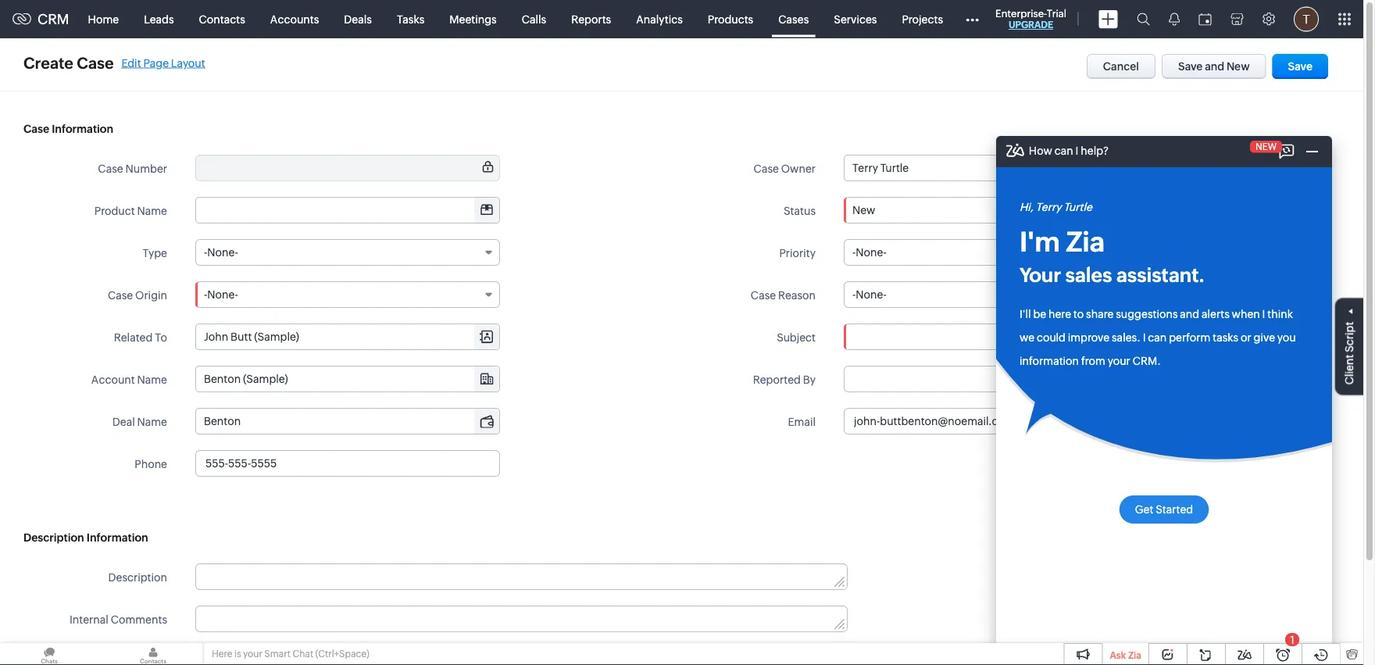 Task type: locate. For each thing, give the bounding box(es) containing it.
analytics link
[[624, 0, 696, 38]]

2 vertical spatial new
[[853, 204, 876, 217]]

1 horizontal spatial turtle
[[1064, 201, 1093, 213]]

reports
[[572, 13, 611, 25]]

0 horizontal spatial can
[[1055, 144, 1074, 157]]

case origin
[[108, 289, 167, 301]]

1 horizontal spatial hi,
[[1046, 206, 1060, 218]]

-none- right reason
[[853, 288, 887, 301]]

contacts
[[199, 13, 245, 25]]

zia
[[1067, 226, 1106, 257], [1129, 650, 1142, 661]]

1 vertical spatial information
[[87, 532, 148, 544]]

0 vertical spatial and
[[1206, 60, 1225, 73]]

accounts
[[270, 13, 319, 25]]

case owner
[[754, 162, 816, 175]]

or
[[1241, 331, 1252, 344]]

your right is
[[243, 649, 263, 659]]

started
[[1156, 503, 1194, 516]]

i'll be here to share suggestions and alerts when i think we could improve sales. i can perform tasks or give you information from your crm.
[[1020, 308, 1297, 367]]

crm
[[38, 11, 69, 27]]

None field
[[196, 198, 500, 223], [196, 324, 500, 349], [196, 367, 500, 392], [196, 409, 500, 434], [196, 198, 500, 223], [196, 324, 500, 349], [196, 367, 500, 392], [196, 409, 500, 434]]

your down sales.
[[1108, 355, 1131, 367]]

case down the create
[[23, 123, 49, 135]]

0 horizontal spatial hi,
[[1020, 201, 1034, 213]]

zia inside the i'm zia your sales assistant.
[[1067, 226, 1106, 257]]

save and new
[[1179, 60, 1250, 73]]

can down suggestions on the top of the page
[[1149, 331, 1167, 344]]

name for product name
[[137, 204, 167, 217]]

-
[[204, 246, 207, 259], [853, 246, 856, 259], [204, 288, 207, 301], [853, 288, 856, 301]]

0 vertical spatial information
[[52, 123, 113, 135]]

0 horizontal spatial save
[[1179, 60, 1203, 73]]

0 horizontal spatial turtle
[[881, 162, 909, 174]]

1 horizontal spatial your
[[1108, 355, 1131, 367]]

create
[[23, 54, 73, 72]]

ask
[[1110, 650, 1127, 661]]

1 horizontal spatial can
[[1149, 331, 1167, 344]]

create menu image
[[1099, 10, 1119, 29]]

1 horizontal spatial zia
[[1129, 650, 1142, 661]]

save
[[1179, 60, 1203, 73], [1289, 60, 1313, 73]]

1 vertical spatial zia
[[1129, 650, 1142, 661]]

how left help?
[[1029, 144, 1053, 157]]

zia for i'm
[[1067, 226, 1106, 257]]

None text field
[[196, 198, 500, 223], [196, 564, 848, 589], [196, 198, 500, 223], [196, 564, 848, 589]]

alerts
[[1202, 308, 1230, 321]]

0 horizontal spatial description
[[23, 532, 84, 544]]

i'm
[[1020, 226, 1061, 257]]

by
[[803, 373, 816, 386]]

enterprise-trial upgrade
[[996, 7, 1067, 30]]

1 vertical spatial description
[[108, 571, 167, 584]]

i
[[1076, 144, 1079, 157], [1112, 206, 1115, 218], [1263, 308, 1266, 321], [1143, 331, 1146, 344]]

tasks link
[[385, 0, 437, 38]]

save inside button
[[1289, 60, 1313, 73]]

save inside button
[[1179, 60, 1203, 73]]

save down calendar image
[[1179, 60, 1203, 73]]

-none- field for case origin
[[195, 281, 500, 308]]

0 vertical spatial turtle
[[881, 162, 909, 174]]

case reason
[[751, 289, 816, 301]]

reported
[[753, 373, 801, 386]]

terry up i'm
[[1036, 201, 1062, 213]]

-none- right type
[[204, 246, 238, 259]]

signals element
[[1160, 0, 1190, 38]]

description for description information
[[23, 532, 84, 544]]

turtle inside terry turtle field
[[881, 162, 909, 174]]

1 save from the left
[[1179, 60, 1203, 73]]

can left help?
[[1055, 144, 1074, 157]]

zia right ask
[[1129, 650, 1142, 661]]

description for description
[[108, 571, 167, 584]]

and inside button
[[1206, 60, 1225, 73]]

we
[[1020, 331, 1035, 344]]

case left reason
[[751, 289, 776, 301]]

client
[[1344, 355, 1356, 385]]

may
[[1088, 206, 1109, 218]]

assistant.
[[1117, 264, 1206, 286]]

related to
[[114, 331, 167, 344]]

profile element
[[1285, 0, 1329, 38]]

1 horizontal spatial save
[[1289, 60, 1313, 73]]

0 vertical spatial new
[[1227, 60, 1250, 73]]

your
[[1108, 355, 1131, 367], [243, 649, 263, 659]]

none-
[[207, 246, 238, 259], [856, 246, 887, 259], [207, 288, 238, 301], [856, 288, 887, 301]]

save down profile element
[[1289, 60, 1313, 73]]

account
[[91, 373, 135, 386]]

case for case owner
[[754, 162, 779, 175]]

0 horizontal spatial zia
[[1067, 226, 1106, 257]]

improve
[[1068, 331, 1110, 344]]

hi, terry turtle
[[1020, 201, 1093, 213]]

-None- field
[[195, 239, 500, 266], [844, 239, 1149, 266], [195, 281, 500, 308], [844, 281, 1149, 308]]

can
[[1055, 144, 1074, 157], [1149, 331, 1167, 344]]

projects link
[[890, 0, 956, 38]]

contacts image
[[104, 643, 202, 665]]

deal
[[112, 415, 135, 428]]

2 name from the top
[[137, 373, 167, 386]]

None text field
[[195, 155, 500, 181], [844, 324, 1149, 350], [196, 324, 500, 349], [844, 366, 1149, 392], [196, 367, 500, 392], [844, 408, 1149, 435], [196, 409, 500, 434], [195, 450, 500, 477], [196, 607, 848, 632], [195, 155, 500, 181], [844, 324, 1149, 350], [196, 324, 500, 349], [844, 366, 1149, 392], [196, 367, 500, 392], [844, 408, 1149, 435], [196, 409, 500, 434], [195, 450, 500, 477], [196, 607, 848, 632]]

zia down may
[[1067, 226, 1106, 257]]

3 name from the top
[[137, 415, 167, 428]]

0 vertical spatial how
[[1029, 144, 1053, 157]]

leads link
[[131, 0, 187, 38]]

i left think
[[1263, 308, 1266, 321]]

1 horizontal spatial terry
[[1036, 201, 1062, 213]]

layout
[[171, 57, 205, 69]]

get
[[1136, 503, 1154, 516]]

1 horizontal spatial description
[[108, 571, 167, 584]]

1 horizontal spatial new
[[1227, 60, 1250, 73]]

calls link
[[509, 0, 559, 38]]

-none- field for case reason
[[844, 281, 1149, 308]]

reason
[[779, 289, 816, 301]]

to
[[155, 331, 167, 344]]

products link
[[696, 0, 766, 38]]

none- right type
[[207, 246, 238, 259]]

1 horizontal spatial and
[[1206, 60, 1225, 73]]

name right deal
[[137, 415, 167, 428]]

you?
[[1141, 206, 1166, 218]]

0 vertical spatial name
[[137, 204, 167, 217]]

2 save from the left
[[1289, 60, 1313, 73]]

1 name from the top
[[137, 204, 167, 217]]

Other Modules field
[[956, 7, 990, 32]]

services link
[[822, 0, 890, 38]]

2 vertical spatial name
[[137, 415, 167, 428]]

new
[[1227, 60, 1250, 73], [1256, 141, 1278, 152], [853, 204, 876, 217]]

description
[[23, 532, 84, 544], [108, 571, 167, 584]]

case left owner
[[754, 162, 779, 175]]

0 vertical spatial your
[[1108, 355, 1131, 367]]

case left number at top left
[[98, 162, 123, 175]]

hi, for hi, how may i help you?
[[1046, 206, 1060, 218]]

home link
[[76, 0, 131, 38]]

0 horizontal spatial terry
[[853, 162, 879, 174]]

none- right priority
[[856, 246, 887, 259]]

services
[[834, 13, 877, 25]]

0 horizontal spatial new
[[853, 204, 876, 217]]

0 horizontal spatial your
[[243, 649, 263, 659]]

hi, for hi, terry turtle
[[1020, 201, 1034, 213]]

0 horizontal spatial and
[[1181, 308, 1200, 321]]

0 vertical spatial zia
[[1067, 226, 1106, 257]]

information
[[1020, 355, 1080, 367]]

1 vertical spatial how
[[1062, 206, 1086, 218]]

1 vertical spatial and
[[1181, 308, 1200, 321]]

edit page layout link
[[122, 57, 205, 69]]

create case edit page layout
[[23, 54, 205, 72]]

case
[[77, 54, 114, 72], [23, 123, 49, 135], [98, 162, 123, 175], [754, 162, 779, 175], [108, 289, 133, 301], [751, 289, 776, 301]]

name for deal name
[[137, 415, 167, 428]]

1 vertical spatial can
[[1149, 331, 1167, 344]]

1 vertical spatial terry
[[1036, 201, 1062, 213]]

terry right owner
[[853, 162, 879, 174]]

2 horizontal spatial new
[[1256, 141, 1278, 152]]

save for save and new
[[1179, 60, 1203, 73]]

sales.
[[1112, 331, 1141, 344]]

1 vertical spatial name
[[137, 373, 167, 386]]

and down calendar image
[[1206, 60, 1225, 73]]

and up perform
[[1181, 308, 1200, 321]]

0 vertical spatial description
[[23, 532, 84, 544]]

phone
[[135, 458, 167, 470]]

turtle
[[881, 162, 909, 174], [1064, 201, 1093, 213]]

0 vertical spatial terry
[[853, 162, 879, 174]]

name right account
[[137, 373, 167, 386]]

and
[[1206, 60, 1225, 73], [1181, 308, 1200, 321]]

here
[[1049, 308, 1072, 321]]

1 vertical spatial your
[[243, 649, 263, 659]]

name right product
[[137, 204, 167, 217]]

case left origin
[[108, 289, 133, 301]]

perform
[[1170, 331, 1211, 344]]

how left may
[[1062, 206, 1086, 218]]

-none- field for type
[[195, 239, 500, 266]]

0 horizontal spatial how
[[1029, 144, 1053, 157]]

client script
[[1344, 322, 1356, 385]]

case for case information
[[23, 123, 49, 135]]



Task type: describe. For each thing, give the bounding box(es) containing it.
when
[[1232, 308, 1261, 321]]

- right reason
[[853, 288, 856, 301]]

suggestions
[[1116, 308, 1178, 321]]

i right sales.
[[1143, 331, 1146, 344]]

you
[[1278, 331, 1297, 344]]

ask zia
[[1110, 650, 1142, 661]]

is
[[234, 649, 241, 659]]

new inside button
[[1227, 60, 1250, 73]]

case left the edit on the left top
[[77, 54, 114, 72]]

1 horizontal spatial how
[[1062, 206, 1086, 218]]

from
[[1082, 355, 1106, 367]]

product
[[94, 204, 135, 217]]

calls
[[522, 13, 547, 25]]

0 vertical spatial can
[[1055, 144, 1074, 157]]

zia for ask
[[1129, 650, 1142, 661]]

i left help?
[[1076, 144, 1079, 157]]

case for case number
[[98, 162, 123, 175]]

be
[[1034, 308, 1047, 321]]

i'm zia your sales assistant.
[[1020, 226, 1206, 286]]

tasks
[[397, 13, 425, 25]]

meetings
[[450, 13, 497, 25]]

internal comments
[[70, 613, 167, 626]]

could
[[1037, 331, 1066, 344]]

deals link
[[332, 0, 385, 38]]

internal
[[70, 613, 109, 626]]

how can i help?
[[1029, 144, 1110, 157]]

subject
[[777, 331, 816, 344]]

name for account name
[[137, 373, 167, 386]]

projects
[[902, 13, 944, 25]]

accounts link
[[258, 0, 332, 38]]

1 vertical spatial turtle
[[1064, 201, 1093, 213]]

trial
[[1047, 7, 1067, 19]]

case for case reason
[[751, 289, 776, 301]]

email
[[788, 415, 816, 428]]

-none- right origin
[[204, 288, 238, 301]]

your inside 'i'll be here to share suggestions and alerts when i think we could improve sales. i can perform tasks or give you information from your crm.'
[[1108, 355, 1131, 367]]

chat
[[293, 649, 314, 659]]

signals image
[[1170, 13, 1180, 26]]

here is your smart chat (ctrl+space)
[[212, 649, 370, 659]]

Terry Turtle field
[[845, 156, 1125, 181]]

product name
[[94, 204, 167, 217]]

save button
[[1273, 54, 1329, 79]]

create menu element
[[1090, 0, 1128, 38]]

account name
[[91, 373, 167, 386]]

help?
[[1081, 144, 1110, 157]]

leads
[[144, 13, 174, 25]]

priority
[[780, 247, 816, 259]]

here
[[212, 649, 233, 659]]

owner
[[782, 162, 816, 175]]

search element
[[1128, 0, 1160, 38]]

cancel button
[[1087, 54, 1156, 79]]

sales
[[1066, 264, 1113, 286]]

i'll
[[1020, 308, 1032, 321]]

type
[[143, 247, 167, 259]]

new inside field
[[853, 204, 876, 217]]

save and new button
[[1162, 54, 1267, 79]]

reported by
[[753, 373, 816, 386]]

- right origin
[[204, 288, 207, 301]]

(ctrl+space)
[[315, 649, 370, 659]]

-none- field for priority
[[844, 239, 1149, 266]]

case information
[[23, 123, 113, 135]]

description information
[[23, 532, 148, 544]]

upgrade
[[1009, 20, 1054, 30]]

search image
[[1137, 13, 1151, 26]]

New field
[[844, 197, 1149, 224]]

your
[[1020, 264, 1062, 286]]

i right may
[[1112, 206, 1115, 218]]

related
[[114, 331, 153, 344]]

reports link
[[559, 0, 624, 38]]

cases link
[[766, 0, 822, 38]]

and inside 'i'll be here to share suggestions and alerts when i think we could improve sales. i can perform tasks or give you information from your crm.'
[[1181, 308, 1200, 321]]

information for case information
[[52, 123, 113, 135]]

status
[[784, 204, 816, 217]]

profile image
[[1295, 7, 1320, 32]]

terry inside field
[[853, 162, 879, 174]]

get started
[[1136, 503, 1194, 516]]

smart
[[265, 649, 291, 659]]

- right type
[[204, 246, 207, 259]]

think
[[1268, 308, 1294, 321]]

deals
[[344, 13, 372, 25]]

share
[[1087, 308, 1114, 321]]

hi, how may i help you?
[[1046, 206, 1166, 218]]

tasks
[[1213, 331, 1239, 344]]

chats image
[[0, 643, 98, 665]]

contacts link
[[187, 0, 258, 38]]

cancel
[[1104, 60, 1140, 73]]

products
[[708, 13, 754, 25]]

1 vertical spatial new
[[1256, 141, 1278, 152]]

crm.
[[1133, 355, 1162, 367]]

save for save
[[1289, 60, 1313, 73]]

case for case origin
[[108, 289, 133, 301]]

help
[[1117, 206, 1139, 218]]

can inside 'i'll be here to share suggestions and alerts when i think we could improve sales. i can perform tasks or give you information from your crm.'
[[1149, 331, 1167, 344]]

none- right reason
[[856, 288, 887, 301]]

analytics
[[637, 13, 683, 25]]

give
[[1254, 331, 1276, 344]]

to
[[1074, 308, 1084, 321]]

origin
[[135, 289, 167, 301]]

deal name
[[112, 415, 167, 428]]

terry turtle
[[853, 162, 909, 174]]

none- right origin
[[207, 288, 238, 301]]

-none- right priority
[[853, 246, 887, 259]]

meetings link
[[437, 0, 509, 38]]

- right priority
[[853, 246, 856, 259]]

number
[[125, 162, 167, 175]]

calendar image
[[1199, 13, 1212, 25]]

information for description information
[[87, 532, 148, 544]]

edit
[[122, 57, 141, 69]]

1
[[1291, 634, 1295, 646]]

case number
[[98, 162, 167, 175]]



Task type: vqa. For each thing, say whether or not it's contained in the screenshot.
Total Records 9's the 9
no



